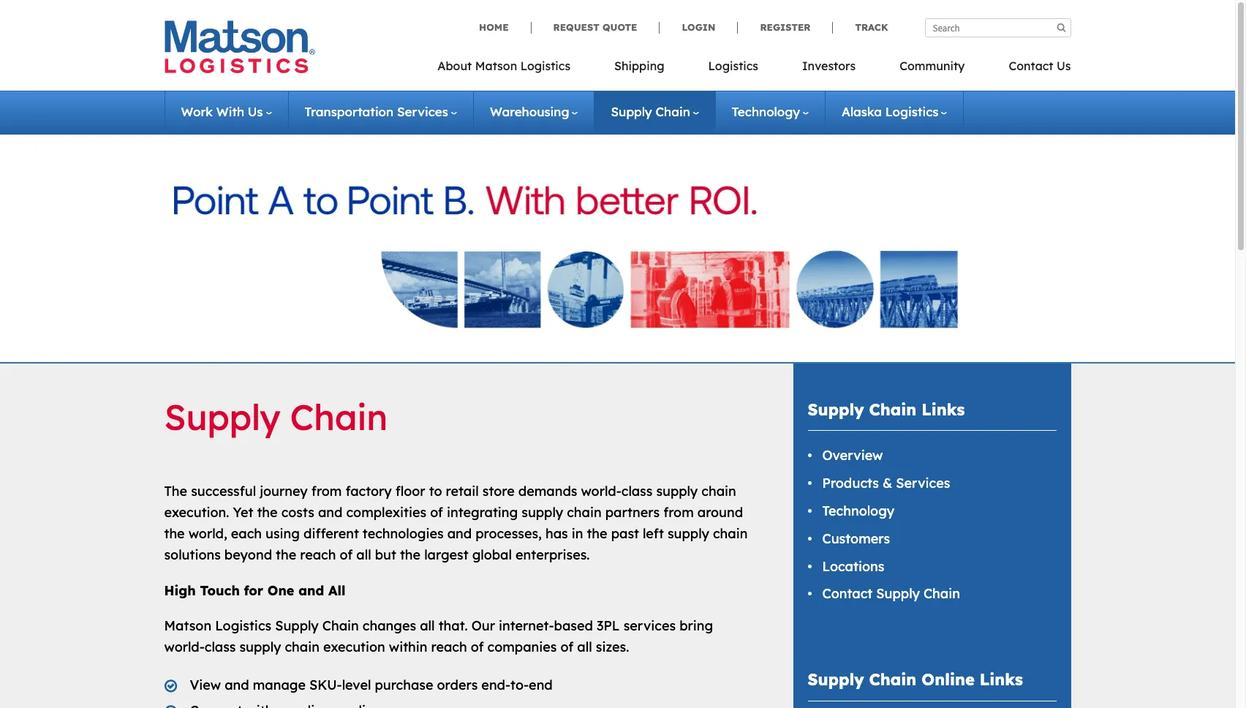 Task type: describe. For each thing, give the bounding box(es) containing it.
about matson logistics link
[[438, 54, 593, 84]]

the
[[164, 483, 187, 500]]

register link
[[738, 21, 833, 33]]

transportation services link
[[305, 104, 457, 119]]

floor
[[396, 483, 426, 500]]

community link
[[878, 54, 987, 84]]

supply inside matson logistics supply chain changes all that. our internet-based 3pl services bring world-class supply chain execution within reach of companies of all sizes.
[[240, 639, 281, 656]]

shipping
[[615, 59, 665, 73]]

the up solutions
[[164, 525, 185, 542]]

sizes.
[[596, 639, 629, 656]]

end-
[[482, 677, 511, 694]]

purchase
[[375, 677, 433, 694]]

using
[[266, 525, 300, 542]]

top menu navigation
[[438, 54, 1071, 84]]

products
[[823, 475, 879, 492]]

Search search field
[[925, 18, 1071, 37]]

track
[[856, 21, 889, 33]]

each
[[231, 525, 262, 542]]

touch
[[200, 582, 240, 599]]

contact us
[[1009, 59, 1071, 73]]

customers link
[[823, 530, 890, 547]]

manage
[[253, 677, 306, 694]]

around
[[698, 504, 743, 521]]

1 vertical spatial technology link
[[823, 503, 895, 519]]

3pl
[[597, 618, 620, 635]]

of down to
[[430, 504, 443, 521]]

successful
[[191, 483, 256, 500]]

investors link
[[781, 54, 878, 84]]

the right yet
[[257, 504, 278, 521]]

community
[[900, 59, 965, 73]]

1 vertical spatial us
[[248, 104, 263, 119]]

&
[[883, 475, 893, 492]]

factory
[[346, 483, 392, 500]]

view and manage sku-level purchase orders end-to-end
[[190, 677, 553, 694]]

beyond
[[225, 546, 272, 563]]

products & services link
[[823, 475, 951, 492]]

supply chain link
[[611, 104, 699, 119]]

matson inside top menu navigation
[[475, 59, 517, 73]]

for
[[244, 582, 263, 599]]

1 vertical spatial supply chain
[[164, 395, 388, 439]]

high
[[164, 582, 196, 599]]

technologies
[[363, 525, 444, 542]]

request quote
[[554, 21, 638, 33]]

costs
[[281, 504, 314, 521]]

customers
[[823, 530, 890, 547]]

request
[[554, 21, 600, 33]]

supply chain links
[[808, 399, 965, 420]]

reach inside matson logistics supply chain changes all that. our internet-based 3pl services bring world-class supply chain execution within reach of companies of all sizes.
[[431, 639, 467, 656]]

that.
[[439, 618, 468, 635]]

execution.
[[164, 504, 229, 521]]

logistics up warehousing link at left top
[[521, 59, 571, 73]]

1 vertical spatial all
[[420, 618, 435, 635]]

to
[[429, 483, 442, 500]]

sku-
[[310, 677, 342, 694]]

0 horizontal spatial links
[[922, 399, 965, 420]]

the down using
[[276, 546, 296, 563]]

global
[[472, 546, 512, 563]]

the right in
[[587, 525, 608, 542]]

section containing supply chain links
[[775, 364, 1090, 708]]

overview
[[823, 447, 883, 464]]

matson inside matson logistics supply chain changes all that. our internet-based 3pl services bring world-class supply chain execution within reach of companies of all sizes.
[[164, 618, 212, 635]]

0 vertical spatial from
[[312, 483, 342, 500]]

supply up around
[[657, 483, 698, 500]]

2 horizontal spatial all
[[577, 639, 592, 656]]

contact for contact us
[[1009, 59, 1054, 73]]

logistics inside matson logistics supply chain changes all that. our internet-based 3pl services bring world-class supply chain execution within reach of companies of all sizes.
[[215, 618, 272, 635]]

alaska
[[842, 104, 882, 119]]

products & services
[[823, 475, 951, 492]]

based
[[554, 618, 593, 635]]

store
[[483, 483, 515, 500]]

about
[[438, 59, 472, 73]]

alaska logistics link
[[842, 104, 948, 119]]

about matson logistics
[[438, 59, 571, 73]]

in
[[572, 525, 583, 542]]

changes
[[363, 618, 416, 635]]

companies
[[488, 639, 557, 656]]

processes,
[[476, 525, 542, 542]]

supply right left
[[668, 525, 710, 542]]

partners
[[606, 504, 660, 521]]

integrating
[[447, 504, 518, 521]]

of down different
[[340, 546, 353, 563]]

solutions
[[164, 546, 221, 563]]

and up largest
[[447, 525, 472, 542]]

with
[[216, 104, 244, 119]]

warehousing link
[[490, 104, 578, 119]]



Task type: vqa. For each thing, say whether or not it's contained in the screenshot.
the top the Kanaloa
no



Task type: locate. For each thing, give the bounding box(es) containing it.
1 horizontal spatial contact
[[1009, 59, 1054, 73]]

0 vertical spatial all
[[357, 546, 371, 563]]

warehousing
[[490, 104, 570, 119]]

technology link up customers
[[823, 503, 895, 519]]

0 horizontal spatial class
[[205, 639, 236, 656]]

0 vertical spatial services
[[397, 104, 448, 119]]

matson logistics image
[[164, 20, 315, 73]]

services inside section
[[896, 475, 951, 492]]

matson down high
[[164, 618, 212, 635]]

class
[[622, 483, 653, 500], [205, 639, 236, 656]]

home
[[479, 21, 509, 33]]

0 horizontal spatial reach
[[300, 546, 336, 563]]

supply
[[657, 483, 698, 500], [522, 504, 563, 521], [668, 525, 710, 542], [240, 639, 281, 656]]

0 horizontal spatial world-
[[164, 639, 205, 656]]

alaska logistics
[[842, 104, 939, 119]]

0 vertical spatial links
[[922, 399, 965, 420]]

1 horizontal spatial reach
[[431, 639, 467, 656]]

enterprises.
[[516, 546, 590, 563]]

contact supply chain link
[[823, 586, 961, 602]]

contact for contact supply chain
[[823, 586, 873, 602]]

high touch for one and all
[[164, 582, 346, 599]]

left
[[643, 525, 664, 542]]

retail
[[446, 483, 479, 500]]

1 horizontal spatial from
[[664, 504, 694, 521]]

0 horizontal spatial technology
[[732, 104, 800, 119]]

of down based
[[561, 639, 574, 656]]

0 vertical spatial us
[[1057, 59, 1071, 73]]

the successful journey from factory floor to retail store demands world-class supply chain execution. yet the costs and complexities of integrating supply chain partners from around the world, each using different technologies and processes, has in the past left supply chain solutions beyond the reach of all but the largest global enterprises.
[[164, 483, 748, 563]]

has
[[546, 525, 568, 542]]

services
[[624, 618, 676, 635]]

journey
[[260, 483, 308, 500]]

chain down around
[[713, 525, 748, 542]]

services down about
[[397, 104, 448, 119]]

quote
[[603, 21, 638, 33]]

supply down demands
[[522, 504, 563, 521]]

technology link down top menu navigation
[[732, 104, 809, 119]]

1 horizontal spatial technology link
[[823, 503, 895, 519]]

0 vertical spatial technology
[[732, 104, 800, 119]]

1 horizontal spatial technology
[[823, 503, 895, 519]]

1 vertical spatial reach
[[431, 639, 467, 656]]

world- inside the successful journey from factory floor to retail store demands world-class supply chain execution. yet the costs and complexities of integrating supply chain partners from around the world, each using different technologies and processes, has in the past left supply chain solutions beyond the reach of all but the largest global enterprises.
[[581, 483, 622, 500]]

0 horizontal spatial supply chain
[[164, 395, 388, 439]]

all down based
[[577, 639, 592, 656]]

of
[[430, 504, 443, 521], [340, 546, 353, 563], [471, 639, 484, 656], [561, 639, 574, 656]]

matson down home
[[475, 59, 517, 73]]

world,
[[189, 525, 227, 542]]

online
[[922, 670, 975, 690]]

world- up view
[[164, 639, 205, 656]]

technology down top menu navigation
[[732, 104, 800, 119]]

logistics down community "link"
[[886, 104, 939, 119]]

class inside matson logistics supply chain changes all that. our internet-based 3pl services bring world-class supply chain execution within reach of companies of all sizes.
[[205, 639, 236, 656]]

1 horizontal spatial matson
[[475, 59, 517, 73]]

0 vertical spatial supply chain
[[611, 104, 690, 119]]

1 vertical spatial from
[[664, 504, 694, 521]]

supply
[[611, 104, 652, 119], [164, 395, 280, 439], [808, 399, 864, 420], [877, 586, 920, 602], [275, 618, 319, 635], [808, 670, 864, 690]]

track link
[[833, 21, 889, 33]]

0 horizontal spatial contact
[[823, 586, 873, 602]]

1 vertical spatial world-
[[164, 639, 205, 656]]

chain
[[702, 483, 737, 500], [567, 504, 602, 521], [713, 525, 748, 542], [285, 639, 320, 656]]

all inside the successful journey from factory floor to retail store demands world-class supply chain execution. yet the costs and complexities of integrating supply chain partners from around the world, each using different technologies and processes, has in the past left supply chain solutions beyond the reach of all but the largest global enterprises.
[[357, 546, 371, 563]]

chain up in
[[567, 504, 602, 521]]

but
[[375, 546, 396, 563]]

overview link
[[823, 447, 883, 464]]

demands
[[519, 483, 578, 500]]

supply inside matson logistics supply chain changes all that. our internet-based 3pl services bring world-class supply chain execution within reach of companies of all sizes.
[[275, 618, 319, 635]]

from
[[312, 483, 342, 500], [664, 504, 694, 521]]

register
[[760, 21, 811, 33]]

0 vertical spatial matson
[[475, 59, 517, 73]]

world- up partners
[[581, 483, 622, 500]]

supply up manage on the left of page
[[240, 639, 281, 656]]

0 vertical spatial world-
[[581, 483, 622, 500]]

locations
[[823, 558, 885, 575]]

1 horizontal spatial links
[[980, 670, 1023, 690]]

class up view
[[205, 639, 236, 656]]

us inside 'link'
[[1057, 59, 1071, 73]]

reach down the that.
[[431, 639, 467, 656]]

complexities
[[346, 504, 427, 521]]

0 horizontal spatial technology link
[[732, 104, 809, 119]]

from up left
[[664, 504, 694, 521]]

reach inside the successful journey from factory floor to retail store demands world-class supply chain execution. yet the costs and complexities of integrating supply chain partners from around the world, each using different technologies and processes, has in the past left supply chain solutions beyond the reach of all but the largest global enterprises.
[[300, 546, 336, 563]]

contact us link
[[987, 54, 1071, 84]]

and left all
[[299, 582, 324, 599]]

all
[[328, 582, 346, 599]]

logistics down for
[[215, 618, 272, 635]]

contact down locations
[[823, 586, 873, 602]]

logistics link
[[687, 54, 781, 84]]

2 vertical spatial all
[[577, 639, 592, 656]]

0 horizontal spatial matson
[[164, 618, 212, 635]]

chain up around
[[702, 483, 737, 500]]

all
[[357, 546, 371, 563], [420, 618, 435, 635], [577, 639, 592, 656]]

supply chain
[[611, 104, 690, 119], [164, 395, 388, 439]]

reach
[[300, 546, 336, 563], [431, 639, 467, 656]]

section
[[775, 364, 1090, 708]]

logistics down login
[[709, 59, 759, 73]]

transportation services
[[305, 104, 448, 119]]

us down search icon
[[1057, 59, 1071, 73]]

one
[[268, 582, 294, 599]]

world-
[[581, 483, 622, 500], [164, 639, 205, 656]]

contact down search search field
[[1009, 59, 1054, 73]]

home link
[[479, 21, 531, 33]]

1 horizontal spatial services
[[896, 475, 951, 492]]

investors
[[803, 59, 856, 73]]

work
[[181, 104, 213, 119]]

technology
[[732, 104, 800, 119], [823, 503, 895, 519]]

transportation
[[305, 104, 394, 119]]

class inside the successful journey from factory floor to retail store demands world-class supply chain execution. yet the costs and complexities of integrating supply chain partners from around the world, each using different technologies and processes, has in the past left supply chain solutions beyond the reach of all but the largest global enterprises.
[[622, 483, 653, 500]]

work with us
[[181, 104, 263, 119]]

contact supply chain
[[823, 586, 961, 602]]

technology up customers
[[823, 503, 895, 519]]

supply chain online links
[[808, 670, 1023, 690]]

services
[[397, 104, 448, 119], [896, 475, 951, 492]]

the down technologies on the bottom of page
[[400, 546, 421, 563]]

matson
[[475, 59, 517, 73], [164, 618, 212, 635]]

links
[[922, 399, 965, 420], [980, 670, 1023, 690]]

our
[[472, 618, 495, 635]]

0 vertical spatial class
[[622, 483, 653, 500]]

1 horizontal spatial class
[[622, 483, 653, 500]]

services right &
[[896, 475, 951, 492]]

alaska services image
[[174, 149, 1062, 344]]

1 horizontal spatial all
[[420, 618, 435, 635]]

0 horizontal spatial from
[[312, 483, 342, 500]]

0 vertical spatial technology link
[[732, 104, 809, 119]]

class up partners
[[622, 483, 653, 500]]

logistics inside 'link'
[[709, 59, 759, 73]]

yet
[[233, 504, 253, 521]]

search image
[[1057, 23, 1066, 32]]

login link
[[660, 21, 738, 33]]

1 vertical spatial class
[[205, 639, 236, 656]]

1 vertical spatial services
[[896, 475, 951, 492]]

1 horizontal spatial us
[[1057, 59, 1071, 73]]

all left the that.
[[420, 618, 435, 635]]

different
[[304, 525, 359, 542]]

orders
[[437, 677, 478, 694]]

1 horizontal spatial world-
[[581, 483, 622, 500]]

world- inside matson logistics supply chain changes all that. our internet-based 3pl services bring world-class supply chain execution within reach of companies of all sizes.
[[164, 639, 205, 656]]

locations link
[[823, 558, 885, 575]]

from up costs
[[312, 483, 342, 500]]

0 vertical spatial reach
[[300, 546, 336, 563]]

to-
[[511, 677, 529, 694]]

and right view
[[225, 677, 249, 694]]

view
[[190, 677, 221, 694]]

execution
[[323, 639, 385, 656]]

of down our
[[471, 639, 484, 656]]

bring
[[680, 618, 713, 635]]

all left but
[[357, 546, 371, 563]]

logistics
[[521, 59, 571, 73], [709, 59, 759, 73], [886, 104, 939, 119], [215, 618, 272, 635]]

past
[[611, 525, 639, 542]]

technology inside section
[[823, 503, 895, 519]]

chain inside matson logistics supply chain changes all that. our internet-based 3pl services bring world-class supply chain execution within reach of companies of all sizes.
[[285, 639, 320, 656]]

chain inside matson logistics supply chain changes all that. our internet-based 3pl services bring world-class supply chain execution within reach of companies of all sizes.
[[322, 618, 359, 635]]

contact inside 'link'
[[1009, 59, 1054, 73]]

and up different
[[318, 504, 343, 521]]

0 horizontal spatial all
[[357, 546, 371, 563]]

work with us link
[[181, 104, 272, 119]]

1 horizontal spatial supply chain
[[611, 104, 690, 119]]

0 horizontal spatial us
[[248, 104, 263, 119]]

None search field
[[925, 18, 1071, 37]]

largest
[[424, 546, 469, 563]]

1 vertical spatial contact
[[823, 586, 873, 602]]

within
[[389, 639, 428, 656]]

0 horizontal spatial services
[[397, 104, 448, 119]]

matson logistics supply chain changes all that. our internet-based 3pl services bring world-class supply chain execution within reach of companies of all sizes.
[[164, 618, 713, 656]]

the
[[257, 504, 278, 521], [164, 525, 185, 542], [587, 525, 608, 542], [276, 546, 296, 563], [400, 546, 421, 563]]

reach down different
[[300, 546, 336, 563]]

1 vertical spatial matson
[[164, 618, 212, 635]]

1 vertical spatial links
[[980, 670, 1023, 690]]

1 vertical spatial technology
[[823, 503, 895, 519]]

us right with
[[248, 104, 263, 119]]

level
[[342, 677, 371, 694]]

chain up manage on the left of page
[[285, 639, 320, 656]]

request quote link
[[531, 21, 660, 33]]

0 vertical spatial contact
[[1009, 59, 1054, 73]]



